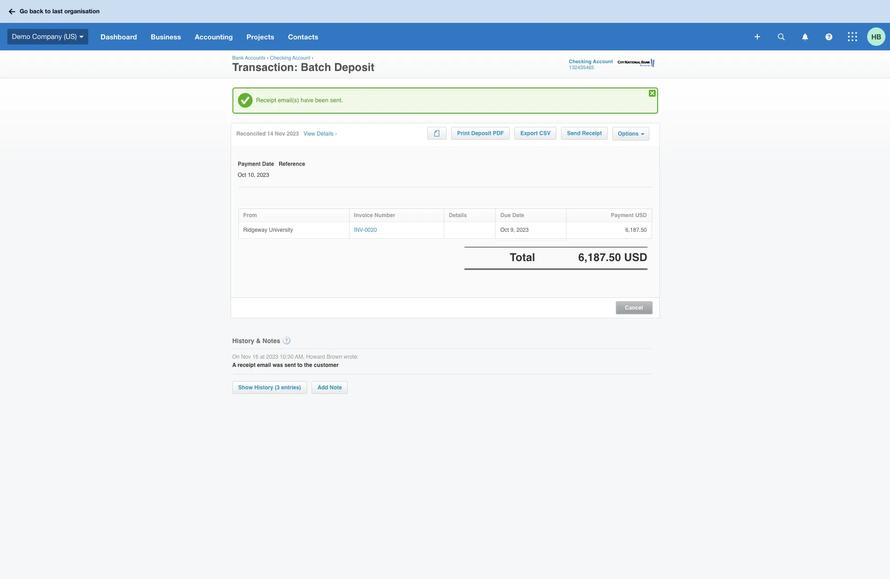 Task type: vqa. For each thing, say whether or not it's contained in the screenshot.
Empty state of the Accounts Watchlist widget, featuring a 'Review categories for transactions' button and a data-less table with headings 'Account,' 'Budget,' 'This Month,' and 'YTD.' "image"
no



Task type: locate. For each thing, give the bounding box(es) containing it.
1 vertical spatial payment
[[611, 212, 634, 218]]

projects button
[[240, 23, 281, 50]]

payment left usd
[[611, 212, 634, 218]]

0 horizontal spatial payment
[[238, 161, 261, 167]]

1 horizontal spatial oct
[[501, 227, 509, 233]]

history left & on the bottom
[[232, 337, 255, 344]]

0 horizontal spatial deposit
[[335, 61, 375, 74]]

inv-0020
[[354, 227, 377, 233]]

navigation
[[94, 23, 749, 50]]

add note
[[318, 384, 342, 391]]

brown
[[327, 354, 342, 360]]

receipt right send
[[583, 130, 602, 137]]

details
[[317, 131, 334, 137], [449, 212, 467, 218]]

reference
[[279, 161, 305, 167]]

1 vertical spatial to
[[298, 362, 303, 368]]

checking inside bank accounts › checking account › transaction:                batch deposit
[[270, 55, 291, 61]]

receipt
[[256, 97, 276, 104], [583, 130, 602, 137]]

company
[[32, 32, 62, 40]]

nov
[[275, 131, 285, 137], [241, 354, 251, 360]]

inv-
[[354, 227, 365, 233]]

1 vertical spatial history
[[255, 384, 274, 391]]

1 horizontal spatial svg image
[[755, 34, 761, 39]]

6,187.50 usd
[[579, 251, 648, 264]]

1 horizontal spatial receipt
[[583, 130, 602, 137]]

date
[[262, 161, 274, 167], [513, 212, 525, 218]]

1 horizontal spatial to
[[298, 362, 303, 368]]

1 horizontal spatial details
[[449, 212, 467, 218]]

2023 inside on nov 16 at 2023 10:30 am, howard brown wrote: a receipt email was sent to the customer
[[266, 354, 279, 360]]

contacts button
[[281, 23, 326, 50]]

accounting
[[195, 33, 233, 41]]

› right view
[[335, 131, 337, 137]]

1 vertical spatial receipt
[[583, 130, 602, 137]]

0 vertical spatial deposit
[[335, 61, 375, 74]]

date left reference
[[262, 161, 274, 167]]

10,
[[248, 172, 256, 178]]

demo company (us)
[[12, 32, 77, 40]]

print deposit pdf
[[458, 130, 504, 137]]

banner containing hb
[[0, 0, 891, 50]]

nov up receipt on the left of page
[[241, 354, 251, 360]]

receipt left email(s)
[[256, 97, 276, 104]]

0 vertical spatial to
[[45, 7, 51, 15]]

1 horizontal spatial deposit
[[472, 130, 492, 137]]

entries)
[[281, 384, 301, 391]]

date right due
[[513, 212, 525, 218]]

send
[[568, 130, 581, 137]]

0 horizontal spatial receipt
[[256, 97, 276, 104]]

deposit
[[335, 61, 375, 74], [472, 130, 492, 137]]

to inside on nov 16 at 2023 10:30 am, howard brown wrote: a receipt email was sent to the customer
[[298, 362, 303, 368]]

note
[[330, 384, 342, 391]]

accounts
[[245, 55, 266, 61]]

0 horizontal spatial date
[[262, 161, 274, 167]]

reconciled
[[237, 131, 266, 137]]

0 horizontal spatial oct
[[238, 172, 247, 178]]

banner
[[0, 0, 891, 50]]

university
[[269, 227, 293, 233]]

2 horizontal spatial ›
[[335, 131, 337, 137]]

2023 right 10, at top left
[[257, 172, 269, 178]]

0 vertical spatial nov
[[275, 131, 285, 137]]

usd
[[636, 212, 648, 218]]

inv-0020 link
[[354, 227, 377, 233]]

oct
[[238, 172, 247, 178], [501, 227, 509, 233]]

the
[[304, 362, 313, 368]]

0 vertical spatial receipt
[[256, 97, 276, 104]]

› right checking account link
[[312, 55, 314, 61]]

oct left 10, at top left
[[238, 172, 247, 178]]

nov right 14
[[275, 131, 285, 137]]

2023 right at
[[266, 354, 279, 360]]

1 horizontal spatial date
[[513, 212, 525, 218]]

132435465
[[570, 65, 595, 71]]

projects
[[247, 33, 275, 41]]

payment inside payment date oct 10, 2023
[[238, 161, 261, 167]]

1 vertical spatial oct
[[501, 227, 509, 233]]

1 horizontal spatial payment
[[611, 212, 634, 218]]

cancel link
[[617, 303, 653, 311]]

ridgeway university
[[243, 227, 293, 233]]

go
[[20, 7, 28, 15]]

add note link
[[312, 381, 348, 394]]

history left "(3"
[[255, 384, 274, 391]]

oct inside payment date oct 10, 2023
[[238, 172, 247, 178]]

back
[[30, 7, 43, 15]]

1 vertical spatial deposit
[[472, 130, 492, 137]]

date for due date
[[513, 212, 525, 218]]

0 horizontal spatial ›
[[267, 55, 269, 61]]

› right accounts
[[267, 55, 269, 61]]

history
[[232, 337, 255, 344], [255, 384, 274, 391]]

payment date oct 10, 2023
[[238, 161, 274, 178]]

due
[[501, 212, 511, 218]]

1 vertical spatial nov
[[241, 354, 251, 360]]

14
[[267, 131, 274, 137]]

0 horizontal spatial svg image
[[79, 36, 84, 38]]

navigation inside banner
[[94, 23, 749, 50]]

svg image
[[803, 33, 809, 40], [755, 34, 761, 39], [79, 36, 84, 38]]

svg image
[[9, 8, 15, 14], [849, 32, 858, 41], [779, 33, 785, 40], [826, 33, 833, 40]]

(3
[[275, 384, 280, 391]]

9,
[[511, 227, 516, 233]]

was
[[273, 362, 283, 368]]

0 vertical spatial oct
[[238, 172, 247, 178]]

been
[[316, 97, 329, 104]]

1 horizontal spatial nov
[[275, 131, 285, 137]]

go back to last organisation
[[20, 7, 100, 15]]

0 vertical spatial payment
[[238, 161, 261, 167]]

0 horizontal spatial details
[[317, 131, 334, 137]]

0 horizontal spatial nov
[[241, 354, 251, 360]]

navigation containing dashboard
[[94, 23, 749, 50]]

demo
[[12, 32, 30, 40]]

due date
[[501, 212, 525, 218]]

2023 inside payment date oct 10, 2023
[[257, 172, 269, 178]]

receipt email(s) have been sent.
[[256, 97, 343, 104]]

deposit inside bank accounts › checking account › transaction:                batch deposit
[[335, 61, 375, 74]]

date inside payment date oct 10, 2023
[[262, 161, 274, 167]]

0 vertical spatial date
[[262, 161, 274, 167]]

hb button
[[868, 23, 891, 50]]

account inside checking account 132435465
[[594, 59, 614, 65]]

16
[[253, 354, 259, 360]]

oct 9, 2023
[[501, 227, 529, 233]]

1 vertical spatial date
[[513, 212, 525, 218]]

deposit up sent.
[[335, 61, 375, 74]]

oct left 9,
[[501, 227, 509, 233]]

a
[[232, 362, 236, 368]]

on
[[232, 354, 240, 360]]

deposit left the pdf at the right top
[[472, 130, 492, 137]]

checking account 132435465
[[570, 59, 614, 71]]

csv
[[540, 130, 551, 137]]

reconciled 14 nov 2023 view details ›
[[237, 131, 337, 137]]

cancel
[[626, 304, 644, 311]]

to
[[45, 7, 51, 15], [298, 362, 303, 368]]

0 horizontal spatial to
[[45, 7, 51, 15]]

2023
[[287, 131, 299, 137], [257, 172, 269, 178], [517, 227, 529, 233], [266, 354, 279, 360]]

›
[[267, 55, 269, 61], [312, 55, 314, 61], [335, 131, 337, 137]]

0 horizontal spatial account
[[293, 55, 311, 61]]

1 horizontal spatial account
[[594, 59, 614, 65]]

1 horizontal spatial checking
[[570, 59, 592, 65]]

to left the
[[298, 362, 303, 368]]

0 horizontal spatial checking
[[270, 55, 291, 61]]

account
[[293, 55, 311, 61], [594, 59, 614, 65]]

payment up 10, at top left
[[238, 161, 261, 167]]

to left "last"
[[45, 7, 51, 15]]

contacts
[[288, 33, 319, 41]]

svg image inside 'go back to last organisation' link
[[9, 8, 15, 14]]



Task type: describe. For each thing, give the bounding box(es) containing it.
6,187.50
[[626, 227, 648, 233]]

dashboard
[[101, 33, 137, 41]]

howard
[[306, 354, 325, 360]]

checking inside checking account 132435465
[[570, 59, 592, 65]]

customer
[[314, 362, 339, 368]]

(us)
[[64, 32, 77, 40]]

number
[[375, 212, 396, 218]]

send receipt link
[[562, 127, 608, 140]]

invoice
[[354, 212, 373, 218]]

sent.
[[330, 97, 343, 104]]

payment usd
[[611, 212, 648, 218]]

export
[[521, 130, 538, 137]]

view
[[304, 131, 316, 137]]

organisation
[[64, 7, 100, 15]]

&
[[256, 337, 261, 344]]

2 horizontal spatial svg image
[[803, 33, 809, 40]]

view details › link
[[304, 131, 337, 138]]

notes
[[263, 337, 281, 344]]

print deposit pdf link
[[452, 127, 510, 140]]

payment for payment date oct 10, 2023
[[238, 161, 261, 167]]

checking account link
[[270, 55, 311, 61]]

2023 left view
[[287, 131, 299, 137]]

to inside banner
[[45, 7, 51, 15]]

show
[[238, 384, 253, 391]]

export csv
[[521, 130, 551, 137]]

business button
[[144, 23, 188, 50]]

2023 right 9,
[[517, 227, 529, 233]]

0 vertical spatial details
[[317, 131, 334, 137]]

bank accounts › checking account › transaction:                batch deposit
[[232, 55, 375, 74]]

1 horizontal spatial ›
[[312, 55, 314, 61]]

1 vertical spatial details
[[449, 212, 467, 218]]

hb
[[872, 32, 882, 41]]

add
[[318, 384, 329, 391]]

deposit inside print deposit pdf link
[[472, 130, 492, 137]]

svg image inside demo company (us) popup button
[[79, 36, 84, 38]]

nov inside on nov 16 at 2023 10:30 am, howard brown wrote: a receipt email was sent to the customer
[[241, 354, 251, 360]]

history & notes
[[232, 337, 281, 344]]

have
[[301, 97, 314, 104]]

batch
[[301, 61, 331, 74]]

last
[[52, 7, 63, 15]]

transaction:
[[232, 61, 298, 74]]

from
[[243, 212, 257, 218]]

pdf
[[493, 130, 504, 137]]

business
[[151, 33, 181, 41]]

export csv link
[[515, 127, 557, 140]]

demo company (us) button
[[0, 23, 94, 50]]

at
[[260, 354, 265, 360]]

show history (3 entries)
[[238, 384, 301, 391]]

0 vertical spatial history
[[232, 337, 255, 344]]

account inside bank accounts › checking account › transaction:                batch deposit
[[293, 55, 311, 61]]

email(s)
[[278, 97, 299, 104]]

send receipt
[[568, 130, 602, 137]]

total
[[510, 251, 536, 264]]

invoice number
[[354, 212, 396, 218]]

options
[[618, 131, 639, 137]]

10:30
[[280, 354, 294, 360]]

wrote:
[[344, 354, 359, 360]]

go back to last organisation link
[[5, 3, 105, 20]]

email
[[257, 362, 271, 368]]

bank
[[232, 55, 244, 61]]

show history (3 entries) link
[[232, 381, 307, 394]]

payment for payment usd
[[611, 212, 634, 218]]

bank accounts link
[[232, 55, 266, 61]]

am,
[[295, 354, 305, 360]]

on nov 16 at 2023 10:30 am, howard brown wrote: a receipt email was sent to the customer
[[232, 354, 359, 368]]

receipt
[[238, 362, 256, 368]]

date for payment date oct 10, 2023
[[262, 161, 274, 167]]

print
[[458, 130, 470, 137]]

accounting button
[[188, 23, 240, 50]]

dashboard link
[[94, 23, 144, 50]]

sent
[[285, 362, 296, 368]]



